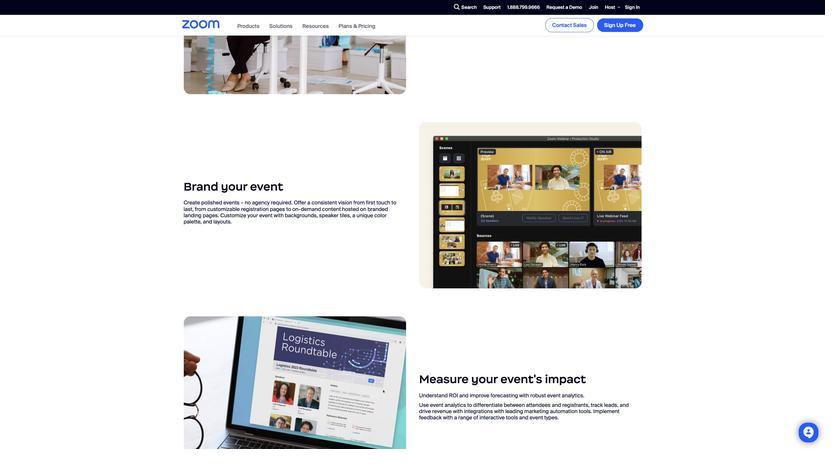 Task type: locate. For each thing, give the bounding box(es) containing it.
event right the robust
[[548, 393, 561, 399]]

host button
[[602, 0, 622, 15]]

on inside create polished events – no agency required. offer a consistent vision from first touch to last, from customizable registration pages to on-demand content hosted on branded landing pages. customize your event with backgrounds, speaker tiles, a unique color palette, and layouts.
[[361, 206, 367, 213]]

your up improve
[[472, 373, 498, 387]]

0 vertical spatial tools
[[547, 8, 559, 15]]

a left demo
[[566, 4, 569, 10]]

tiles,
[[340, 212, 351, 219]]

0 horizontal spatial on
[[361, 206, 367, 213]]

to
[[392, 200, 397, 207], [287, 206, 291, 213], [468, 402, 473, 409]]

on
[[436, 8, 442, 15], [462, 15, 468, 21], [361, 206, 367, 213]]

with down the 'required.'
[[274, 212, 284, 219]]

your up events at the left top
[[221, 180, 248, 194]]

request
[[547, 4, 565, 10]]

resources
[[303, 23, 329, 30]]

brand your event image
[[420, 122, 642, 289]]

for
[[560, 8, 567, 15]]

content inside create polished events – no agency required. offer a consistent vision from first touch to last, from customizable registration pages to on-demand content hosted on branded landing pages. customize your event with backgrounds, speaker tiles, a unique color palette, and layouts.
[[322, 206, 341, 213]]

to up range
[[468, 402, 473, 409]]

join link
[[586, 0, 602, 15]]

tools inside understand roi and improve forecasting with robust event analytics. use event analytics to differentiate between attendees and registrants, track leads, and drive revenue with integrations with leading marketing automation tools. implement feedback with a range of interactive tools and event types.
[[507, 415, 519, 422]]

interactive
[[480, 415, 505, 422]]

tools down between
[[507, 415, 519, 422]]

1 vertical spatial tools
[[507, 415, 519, 422]]

to left on-
[[287, 206, 291, 213]]

a right tiles,
[[353, 212, 356, 219]]

tools left for
[[547, 8, 559, 15]]

and down between
[[520, 415, 529, 422]]

your down no
[[248, 212, 258, 219]]

content
[[474, 8, 492, 15], [322, 206, 341, 213]]

events
[[224, 200, 240, 207]]

with right revenue
[[453, 409, 463, 415]]

sign inside sign up free "link"
[[605, 22, 616, 29]]

sign left in
[[626, 4, 635, 10]]

pages.
[[203, 212, 219, 219]]

on right hosted
[[361, 206, 367, 213]]

last,
[[184, 206, 194, 213]]

1.888.799.9666
[[508, 4, 540, 10]]

hosted
[[342, 206, 359, 213]]

1 horizontal spatial on
[[436, 8, 442, 15]]

vendors,
[[575, 15, 596, 21]]

0 horizontal spatial from
[[195, 206, 206, 213]]

event down understand
[[430, 402, 444, 409]]

in
[[507, 15, 511, 21]]

shine
[[494, 8, 507, 15]]

analytics.
[[562, 393, 585, 399]]

0 vertical spatial content
[[474, 8, 492, 15]]

tools inside focus on making your content shine with centralized tools for collaborating with multiple event hosts. stay on the same page in real time with colleagues, vendors, and partners with persistent chat.
[[547, 8, 559, 15]]

search image
[[454, 4, 460, 10]]

a left range
[[455, 415, 457, 422]]

create polished events – no agency required. offer a consistent vision from first touch to last, from customizable registration pages to on-demand content hosted on branded landing pages. customize your event with backgrounds, speaker tiles, a unique color palette, and layouts.
[[184, 200, 397, 226]]

touch
[[377, 200, 391, 207]]

1 horizontal spatial from
[[354, 200, 365, 207]]

1 vertical spatial sign
[[605, 22, 616, 29]]

same
[[478, 15, 492, 21]]

1 horizontal spatial tools
[[547, 8, 559, 15]]

from
[[354, 200, 365, 207], [195, 206, 206, 213]]

event
[[420, 15, 433, 21], [250, 180, 283, 194], [259, 212, 273, 219], [548, 393, 561, 399], [430, 402, 444, 409], [530, 415, 544, 422]]

0 horizontal spatial sign
[[605, 22, 616, 29]]

a right offer
[[308, 200, 311, 207]]

in
[[636, 4, 640, 10]]

sign for sign up free
[[605, 22, 616, 29]]

2 horizontal spatial to
[[468, 402, 473, 409]]

event left hosts.
[[420, 15, 433, 21]]

polished
[[201, 200, 222, 207]]

with
[[508, 8, 518, 15], [601, 8, 611, 15], [535, 15, 545, 21], [629, 15, 639, 21], [274, 212, 284, 219], [520, 393, 530, 399], [453, 409, 463, 415], [495, 409, 505, 415], [443, 415, 453, 422]]

on right focus
[[436, 8, 442, 15]]

brand
[[184, 180, 219, 194]]

customize
[[221, 212, 247, 219]]

sign in
[[626, 4, 640, 10]]

sign down partners
[[605, 22, 616, 29]]

your right search image
[[462, 8, 472, 15]]

with left leading on the right bottom of the page
[[495, 409, 505, 415]]

real
[[512, 15, 521, 21]]

event down "attendees"
[[530, 415, 544, 422]]

simplify event management image
[[184, 0, 406, 94]]

sign inside sign in link
[[626, 4, 635, 10]]

free
[[625, 22, 636, 29]]

request a demo
[[547, 4, 583, 10]]

1 horizontal spatial content
[[474, 8, 492, 15]]

of
[[474, 415, 479, 422]]

track
[[591, 402, 603, 409]]

0 horizontal spatial to
[[287, 206, 291, 213]]

landing
[[184, 212, 202, 219]]

on left the
[[462, 15, 468, 21]]

from right last,
[[195, 206, 206, 213]]

layouts.
[[214, 219, 232, 226]]

zoom logo image
[[182, 20, 219, 29]]

with up free on the right top of page
[[629, 15, 639, 21]]

1 horizontal spatial to
[[392, 200, 397, 207]]

sign in link
[[622, 0, 644, 15]]

and up types.
[[552, 402, 562, 409]]

0 vertical spatial sign
[[626, 4, 635, 10]]

between
[[504, 402, 525, 409]]

&
[[354, 23, 357, 30]]

from left first
[[354, 200, 365, 207]]

customizable
[[208, 206, 240, 213]]

plans & pricing link
[[339, 23, 376, 30]]

understand roi and improve forecasting with robust event analytics. use event analytics to differentiate between attendees and registrants, track leads, and drive revenue with integrations with leading marketing automation tools. implement feedback with a range of interactive tools and event types.
[[420, 393, 630, 422]]

to right "touch"
[[392, 200, 397, 207]]

registrants,
[[563, 402, 590, 409]]

and right palette,
[[203, 219, 212, 226]]

1 vertical spatial content
[[322, 206, 341, 213]]

tools
[[547, 8, 559, 15], [507, 415, 519, 422]]

resources button
[[303, 23, 329, 30]]

no
[[245, 200, 251, 207]]

support
[[484, 4, 501, 10]]

measure your event's impact image
[[184, 317, 406, 450]]

0 horizontal spatial tools
[[507, 415, 519, 422]]

focus on making your content shine with centralized tools for collaborating with multiple event hosts. stay on the same page in real time with colleagues, vendors, and partners with persistent chat.
[[420, 8, 639, 28]]

with up between
[[520, 393, 530, 399]]

–
[[241, 200, 244, 207]]

the
[[469, 15, 477, 21]]

event down agency
[[259, 212, 273, 219]]

understand
[[420, 393, 448, 399]]

to inside understand roi and improve forecasting with robust event analytics. use event analytics to differentiate between attendees and registrants, track leads, and drive revenue with integrations with leading marketing automation tools. implement feedback with a range of interactive tools and event types.
[[468, 402, 473, 409]]

and down join
[[597, 15, 606, 21]]

forecasting
[[491, 393, 519, 399]]

1 horizontal spatial sign
[[626, 4, 635, 10]]

automation
[[551, 409, 578, 415]]

0 horizontal spatial content
[[322, 206, 341, 213]]

unique
[[357, 212, 373, 219]]

required.
[[271, 200, 293, 207]]

robust
[[531, 393, 546, 399]]

None search field
[[430, 2, 453, 13]]

pricing
[[359, 23, 376, 30]]

plans & pricing
[[339, 23, 376, 30]]

color
[[375, 212, 387, 219]]



Task type: describe. For each thing, give the bounding box(es) containing it.
event's
[[501, 373, 543, 387]]

content inside focus on making your content shine with centralized tools for collaborating with multiple event hosts. stay on the same page in real time with colleagues, vendors, and partners with persistent chat.
[[474, 8, 492, 15]]

marketing
[[525, 409, 549, 415]]

centralized
[[519, 8, 546, 15]]

first
[[366, 200, 376, 207]]

range
[[459, 415, 473, 422]]

host
[[606, 4, 616, 10]]

sales
[[574, 22, 587, 29]]

brand your event
[[184, 180, 283, 194]]

multiple
[[612, 8, 632, 15]]

join
[[590, 4, 599, 10]]

drive
[[420, 409, 431, 415]]

integrations
[[465, 409, 493, 415]]

revenue
[[433, 409, 452, 415]]

differentiate
[[474, 402, 503, 409]]

backgrounds,
[[285, 212, 318, 219]]

and right the leads,
[[620, 402, 630, 409]]

implement
[[594, 409, 620, 415]]

measure your event's impact
[[420, 373, 587, 387]]

solutions button
[[270, 23, 293, 30]]

leading
[[506, 409, 524, 415]]

partners
[[607, 15, 628, 21]]

with right join
[[601, 8, 611, 15]]

collaborating
[[568, 8, 600, 15]]

branded
[[368, 206, 388, 213]]

and inside focus on making your content shine with centralized tools for collaborating with multiple event hosts. stay on the same page in real time with colleagues, vendors, and partners with persistent chat.
[[597, 15, 606, 21]]

demand
[[301, 206, 321, 213]]

event inside create polished events – no agency required. offer a consistent vision from first touch to last, from customizable registration pages to on-demand content hosted on branded landing pages. customize your event with backgrounds, speaker tiles, a unique color palette, and layouts.
[[259, 212, 273, 219]]

demo
[[570, 4, 583, 10]]

with down analytics
[[443, 415, 453, 422]]

offer
[[294, 200, 306, 207]]

products
[[238, 23, 260, 30]]

on-
[[293, 206, 301, 213]]

products button
[[238, 23, 260, 30]]

attendees
[[527, 402, 551, 409]]

persistent
[[420, 21, 444, 28]]

your inside create polished events – no agency required. offer a consistent vision from first touch to last, from customizable registration pages to on-demand content hosted on branded landing pages. customize your event with backgrounds, speaker tiles, a unique color palette, and layouts.
[[248, 212, 258, 219]]

impact
[[546, 373, 587, 387]]

leads,
[[605, 402, 619, 409]]

contact sales
[[553, 22, 587, 29]]

a inside understand roi and improve forecasting with robust event analytics. use event analytics to differentiate between attendees and registrants, track leads, and drive revenue with integrations with leading marketing automation tools. implement feedback with a range of interactive tools and event types.
[[455, 415, 457, 422]]

search image
[[454, 4, 460, 10]]

sign up free link
[[598, 18, 644, 32]]

types.
[[545, 415, 559, 422]]

event up agency
[[250, 180, 283, 194]]

palette,
[[184, 219, 202, 226]]

roi
[[449, 393, 459, 399]]

contact sales link
[[546, 18, 594, 32]]

making
[[443, 8, 461, 15]]

request a demo link
[[544, 0, 586, 15]]

improve
[[470, 393, 490, 399]]

hosts.
[[434, 15, 449, 21]]

focus
[[420, 8, 434, 15]]

up
[[617, 22, 624, 29]]

and right the 'roi'
[[460, 393, 469, 399]]

colleagues,
[[546, 15, 574, 21]]

your inside focus on making your content shine with centralized tools for collaborating with multiple event hosts. stay on the same page in real time with colleagues, vendors, and partners with persistent chat.
[[462, 8, 472, 15]]

page
[[493, 15, 506, 21]]

registration
[[241, 206, 269, 213]]

2 horizontal spatial on
[[462, 15, 468, 21]]

and inside create polished events – no agency required. offer a consistent vision from first touch to last, from customizable registration pages to on-demand content hosted on branded landing pages. customize your event with backgrounds, speaker tiles, a unique color palette, and layouts.
[[203, 219, 212, 226]]

chat.
[[445, 21, 457, 28]]

stay
[[450, 15, 461, 21]]

use
[[420, 402, 429, 409]]

agency
[[252, 200, 270, 207]]

vision
[[339, 200, 353, 207]]

event inside focus on making your content shine with centralized tools for collaborating with multiple event hosts. stay on the same page in real time with colleagues, vendors, and partners with persistent chat.
[[420, 15, 433, 21]]

consistent
[[312, 200, 337, 207]]

tools.
[[579, 409, 593, 415]]

with inside create polished events – no agency required. offer a consistent vision from first touch to last, from customizable registration pages to on-demand content hosted on branded landing pages. customize your event with backgrounds, speaker tiles, a unique color palette, and layouts.
[[274, 212, 284, 219]]

search
[[462, 4, 477, 10]]

sign up free
[[605, 22, 636, 29]]

with right time
[[535, 15, 545, 21]]

with right shine
[[508, 8, 518, 15]]

support link
[[481, 0, 505, 15]]

measure
[[420, 373, 469, 387]]

sign for sign in
[[626, 4, 635, 10]]

plans
[[339, 23, 353, 30]]

analytics
[[445, 402, 467, 409]]

pages
[[270, 206, 285, 213]]

solutions
[[270, 23, 293, 30]]

contact
[[553, 22, 572, 29]]

speaker
[[319, 212, 339, 219]]



Task type: vqa. For each thing, say whether or not it's contained in the screenshot.
platform within the America's Got Talent had a great experience with the Zoom Event Services team and with the platform itself. We have been able to use these events to expand our reach to parts of the country we may not have had the opportunity to visit. Our Zoom AV consultant provided outstanding training, technical support, and helped us find a rhythm on very busy days. We cannot praise and thank him enough!
no



